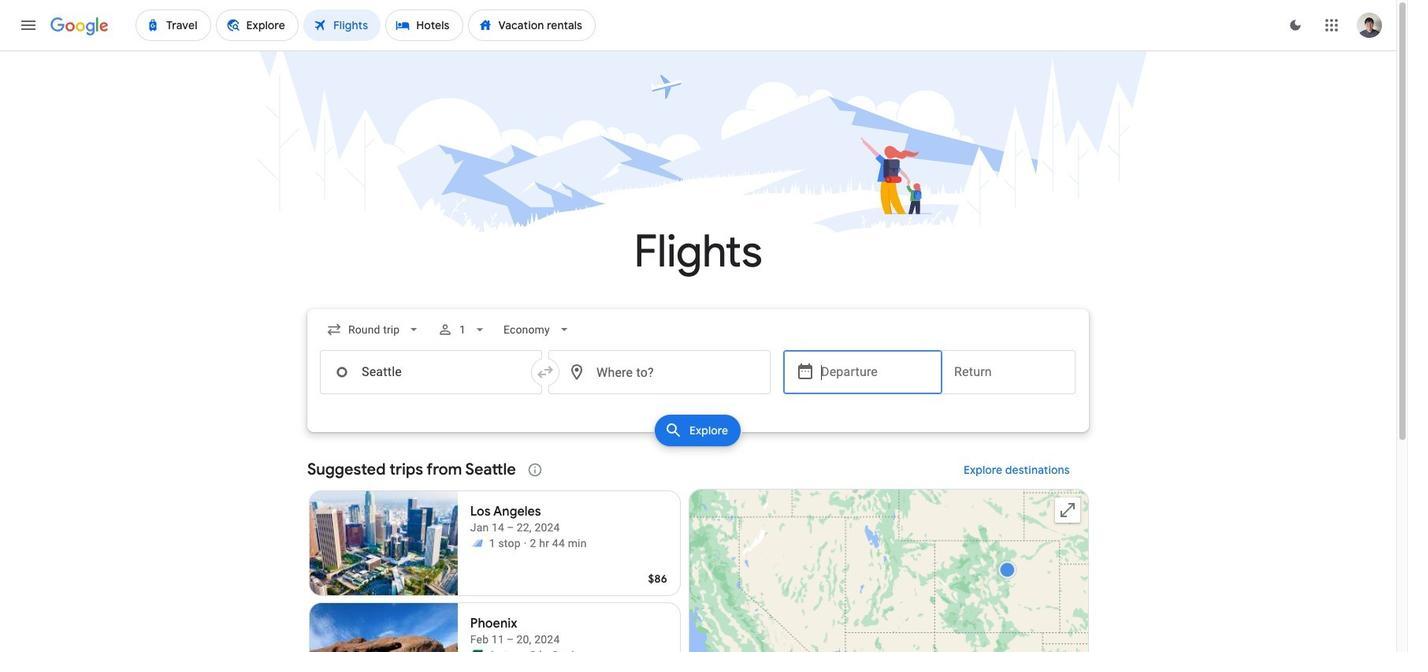 Task type: locate. For each thing, give the bounding box(es) containing it.
None field
[[320, 315, 428, 344], [498, 315, 579, 344], [320, 315, 428, 344], [498, 315, 579, 344]]

0 vertical spatial  image
[[524, 535, 527, 551]]

spirit and united image
[[470, 537, 483, 550]]

 image right 'spirit and united' "icon"
[[524, 535, 527, 551]]

 image for frontier icon at left bottom
[[524, 647, 527, 652]]

None text field
[[320, 350, 542, 394]]

2  image from the top
[[524, 647, 527, 652]]

1  image from the top
[[524, 535, 527, 551]]

 image
[[524, 535, 527, 551], [524, 647, 527, 652]]

1 vertical spatial  image
[[524, 647, 527, 652]]

 image right frontier icon at left bottom
[[524, 647, 527, 652]]

 image for 'spirit and united' "icon"
[[524, 535, 527, 551]]



Task type: vqa. For each thing, say whether or not it's contained in the screenshot.
Field
yes



Task type: describe. For each thing, give the bounding box(es) containing it.
frontier image
[[470, 649, 483, 652]]

Return text field
[[955, 351, 1064, 393]]

Flight search field
[[295, 309, 1102, 451]]

Departure text field
[[822, 351, 930, 393]]

change appearance image
[[1277, 6, 1315, 44]]

main menu image
[[19, 16, 38, 35]]

Where to? text field
[[549, 350, 771, 394]]

suggested trips from seattle region
[[307, 451, 1090, 652]]

86 US dollars text field
[[648, 572, 668, 586]]



